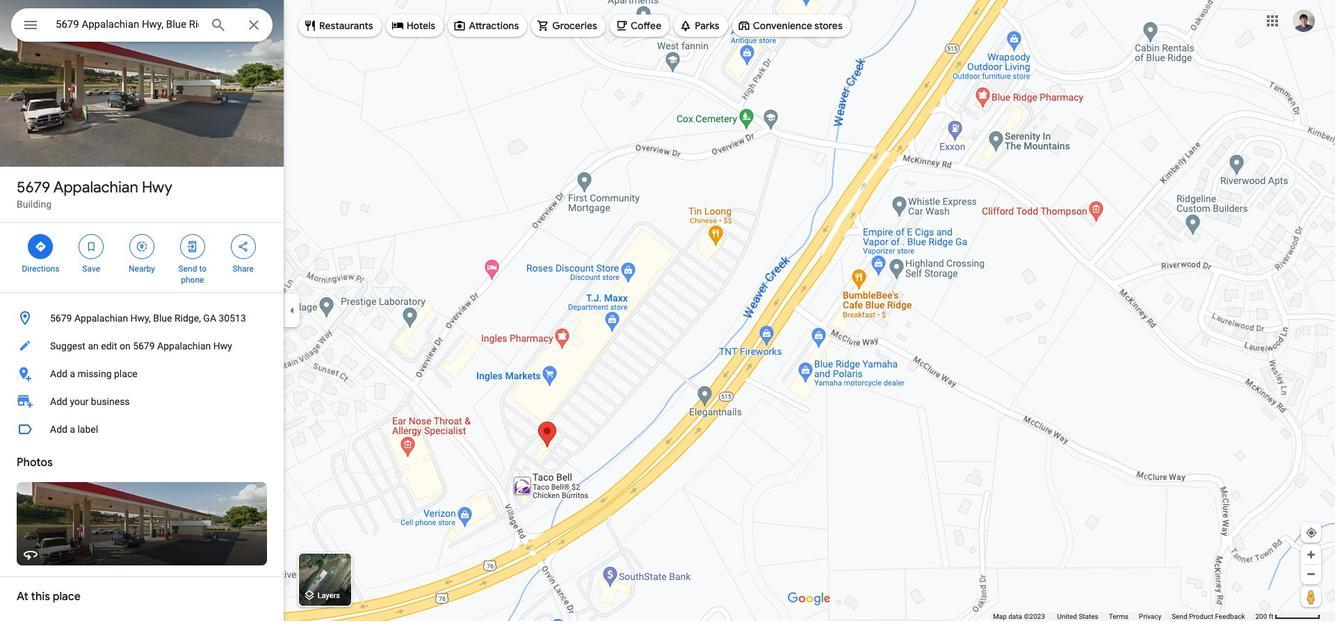 Task type: locate. For each thing, give the bounding box(es) containing it.
1 add from the top
[[50, 369, 67, 380]]

5679 right on
[[133, 341, 155, 352]]

5679 for hwy,
[[50, 313, 72, 324]]

add for add your business
[[50, 396, 67, 408]]

1 vertical spatial send
[[1172, 613, 1188, 621]]

place inside button
[[114, 369, 137, 380]]

0 vertical spatial appalachian
[[53, 178, 138, 198]]

a inside button
[[70, 369, 75, 380]]

united states
[[1057, 613, 1099, 621]]

data
[[1009, 613, 1022, 621]]

5679 appalachian hwy main content
[[0, 0, 284, 622]]

place
[[114, 369, 137, 380], [53, 590, 81, 604]]

layers
[[318, 592, 340, 601]]

0 vertical spatial add
[[50, 369, 67, 380]]

1 vertical spatial hwy
[[213, 341, 232, 352]]

0 vertical spatial a
[[70, 369, 75, 380]]

add for add a missing place
[[50, 369, 67, 380]]

0 horizontal spatial hwy
[[142, 178, 172, 198]]

2 a from the top
[[70, 424, 75, 435]]

terms
[[1109, 613, 1129, 621]]

a left label
[[70, 424, 75, 435]]

building
[[17, 199, 52, 210]]


[[136, 239, 148, 255]]

send
[[178, 264, 197, 274], [1172, 613, 1188, 621]]

a inside button
[[70, 424, 75, 435]]

5679
[[17, 178, 50, 198], [50, 313, 72, 324], [133, 341, 155, 352]]

appalachian inside '5679 appalachian hwy building'
[[53, 178, 138, 198]]

appalachian up 
[[53, 178, 138, 198]]

add inside button
[[50, 424, 67, 435]]

nearby
[[129, 264, 155, 274]]

add a missing place
[[50, 369, 137, 380]]

footer
[[993, 613, 1256, 622]]

0 vertical spatial hwy
[[142, 178, 172, 198]]

states
[[1079, 613, 1099, 621]]

None field
[[56, 16, 199, 33]]

add down suggest
[[50, 369, 67, 380]]

add inside button
[[50, 369, 67, 380]]

edit
[[101, 341, 117, 352]]

ridge,
[[175, 313, 201, 324]]

send product feedback button
[[1172, 613, 1245, 622]]

coffee
[[631, 19, 662, 32]]

add for add a label
[[50, 424, 67, 435]]

5679 up suggest
[[50, 313, 72, 324]]

send inside send product feedback button
[[1172, 613, 1188, 621]]

add left label
[[50, 424, 67, 435]]

to
[[199, 264, 207, 274]]

groceries button
[[532, 9, 606, 42]]

hwy down 30513
[[213, 341, 232, 352]]

©2023
[[1024, 613, 1045, 621]]

footer containing map data ©2023
[[993, 613, 1256, 622]]

add
[[50, 369, 67, 380], [50, 396, 67, 408], [50, 424, 67, 435]]

an
[[88, 341, 99, 352]]

 search field
[[11, 8, 273, 45]]

send up phone
[[178, 264, 197, 274]]

a
[[70, 369, 75, 380], [70, 424, 75, 435]]

3 add from the top
[[50, 424, 67, 435]]

send for send product feedback
[[1172, 613, 1188, 621]]

hwy
[[142, 178, 172, 198], [213, 341, 232, 352]]

label
[[78, 424, 98, 435]]

save
[[82, 264, 100, 274]]

0 horizontal spatial place
[[53, 590, 81, 604]]

a left the missing
[[70, 369, 75, 380]]

2 add from the top
[[50, 396, 67, 408]]

zoom out image
[[1306, 570, 1317, 580]]

appalachian down the ridge,
[[157, 341, 211, 352]]

1 horizontal spatial send
[[1172, 613, 1188, 621]]

business
[[91, 396, 130, 408]]

1 horizontal spatial hwy
[[213, 341, 232, 352]]


[[85, 239, 97, 255]]

2 vertical spatial 5679
[[133, 341, 155, 352]]

1 vertical spatial add
[[50, 396, 67, 408]]

1 vertical spatial a
[[70, 424, 75, 435]]

place right this
[[53, 590, 81, 604]]

missing
[[78, 369, 112, 380]]

send for send to phone
[[178, 264, 197, 274]]

groceries
[[552, 19, 597, 32]]

appalachian for hwy,
[[74, 313, 128, 324]]

appalachian
[[53, 178, 138, 198], [74, 313, 128, 324], [157, 341, 211, 352]]

a for label
[[70, 424, 75, 435]]

map
[[993, 613, 1007, 621]]

0 horizontal spatial send
[[178, 264, 197, 274]]

show street view coverage image
[[1301, 587, 1321, 608]]

1 vertical spatial appalachian
[[74, 313, 128, 324]]

google maps element
[[0, 0, 1335, 622]]

5679 appalachian hwy, blue ridge, ga 30513
[[50, 313, 246, 324]]

add left your at the bottom left
[[50, 396, 67, 408]]

united
[[1057, 613, 1077, 621]]

send product feedback
[[1172, 613, 1245, 621]]

0 vertical spatial 5679
[[17, 178, 50, 198]]

5679 appalachian hwy building
[[17, 178, 172, 210]]

restaurants button
[[298, 9, 382, 42]]

5679 up the building
[[17, 178, 50, 198]]

product
[[1189, 613, 1214, 621]]

5679 inside "button"
[[50, 313, 72, 324]]

hotels button
[[386, 9, 444, 42]]

2 vertical spatial appalachian
[[157, 341, 211, 352]]

feedback
[[1215, 613, 1245, 621]]

suggest
[[50, 341, 86, 352]]

place down on
[[114, 369, 137, 380]]

privacy button
[[1139, 613, 1162, 622]]

1 vertical spatial 5679
[[50, 313, 72, 324]]

0 vertical spatial send
[[178, 264, 197, 274]]

1 horizontal spatial place
[[114, 369, 137, 380]]

5679 inside '5679 appalachian hwy building'
[[17, 178, 50, 198]]

0 vertical spatial place
[[114, 369, 137, 380]]

hwy up 
[[142, 178, 172, 198]]

appalachian inside "button"
[[74, 313, 128, 324]]

1 a from the top
[[70, 369, 75, 380]]


[[186, 239, 199, 255]]

2 vertical spatial add
[[50, 424, 67, 435]]

appalachian up 'edit'
[[74, 313, 128, 324]]

send left product
[[1172, 613, 1188, 621]]

send inside send to phone
[[178, 264, 197, 274]]

share
[[232, 264, 254, 274]]



Task type: describe. For each thing, give the bounding box(es) containing it.
30513
[[219, 313, 246, 324]]

at this place
[[17, 590, 81, 604]]

convenience
[[753, 19, 812, 32]]

this
[[31, 590, 50, 604]]

add your business link
[[0, 388, 284, 416]]

your
[[70, 396, 89, 408]]


[[237, 239, 249, 255]]

hwy inside button
[[213, 341, 232, 352]]

privacy
[[1139, 613, 1162, 621]]

convenience stores button
[[732, 9, 851, 42]]

actions for 5679 appalachian hwy region
[[0, 223, 284, 293]]

send to phone
[[178, 264, 207, 285]]


[[22, 15, 39, 35]]

appalachian inside button
[[157, 341, 211, 352]]

on
[[120, 341, 131, 352]]

directions
[[22, 264, 59, 274]]

hotels
[[407, 19, 435, 32]]

terms button
[[1109, 613, 1129, 622]]

at
[[17, 590, 28, 604]]

a for missing
[[70, 369, 75, 380]]

 button
[[11, 8, 50, 45]]

200 ft
[[1256, 613, 1274, 621]]

stores
[[815, 19, 843, 32]]


[[34, 239, 47, 255]]

map data ©2023
[[993, 613, 1047, 621]]

coffee button
[[610, 9, 670, 42]]

zoom in image
[[1306, 550, 1317, 561]]

hwy inside '5679 appalachian hwy building'
[[142, 178, 172, 198]]

suggest an edit on 5679 appalachian hwy
[[50, 341, 232, 352]]

parks
[[695, 19, 720, 32]]

show your location image
[[1305, 527, 1318, 540]]

phone
[[181, 275, 204, 285]]

restaurants
[[319, 19, 373, 32]]

5679 appalachian hwy, blue ridge, ga 30513 button
[[0, 305, 284, 332]]

hwy,
[[130, 313, 151, 324]]

ft
[[1269, 613, 1274, 621]]

add your business
[[50, 396, 130, 408]]

ga
[[203, 313, 216, 324]]

none field inside 5679 appalachian hwy, blue ridge, ga 30513 field
[[56, 16, 199, 33]]

blue
[[153, 313, 172, 324]]

appalachian for hwy
[[53, 178, 138, 198]]

add a missing place button
[[0, 360, 284, 388]]

200
[[1256, 613, 1267, 621]]

add a label button
[[0, 416, 284, 444]]

attractions button
[[448, 9, 527, 42]]

attractions
[[469, 19, 519, 32]]

suggest an edit on 5679 appalachian hwy button
[[0, 332, 284, 360]]

5679 inside button
[[133, 341, 155, 352]]

1 vertical spatial place
[[53, 590, 81, 604]]

5679 Appalachian Hwy, Blue Ridge, GA 30513 field
[[11, 8, 273, 42]]

google account: nolan park  
(nolan.park@adept.ai) image
[[1293, 9, 1315, 32]]

200 ft button
[[1256, 613, 1321, 621]]

united states button
[[1057, 613, 1099, 622]]

collapse side panel image
[[284, 303, 300, 319]]

footer inside "google maps" element
[[993, 613, 1256, 622]]

convenience stores
[[753, 19, 843, 32]]

photos
[[17, 456, 53, 470]]

5679 for hwy
[[17, 178, 50, 198]]

parks button
[[674, 9, 728, 42]]

add a label
[[50, 424, 98, 435]]



Task type: vqa. For each thing, say whether or not it's contained in the screenshot.

yes



